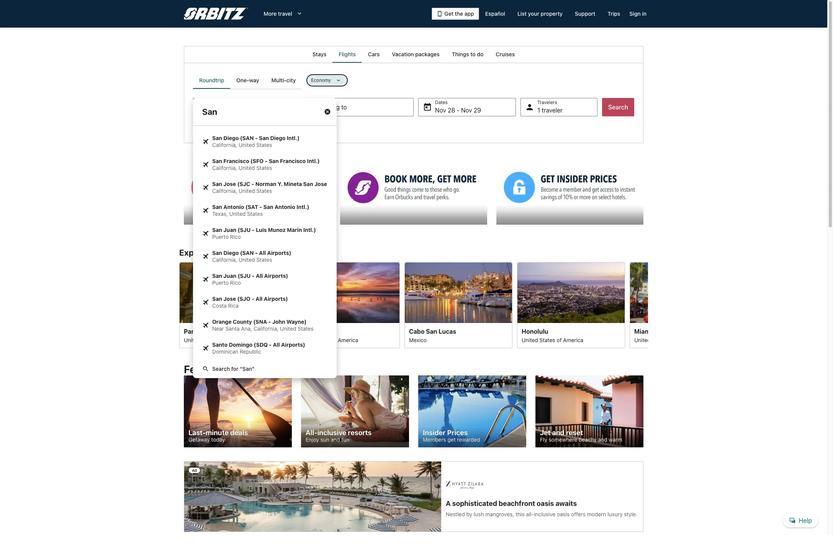 Task type: describe. For each thing, give the bounding box(es) containing it.
of inside honolulu united states of america
[[557, 337, 562, 343]]

resorts
[[348, 429, 372, 437]]

san inside san juan (sju - all airports) puerto rico
[[212, 273, 222, 279]]

explore stays in trending destinations
[[179, 248, 326, 258]]

- for san diego (san - all airports) california, united states
[[255, 250, 258, 256]]

in inside the featured offers main content
[[234, 248, 241, 258]]

1 vertical spatial to
[[233, 124, 238, 131]]

all for (sjo
[[256, 296, 263, 302]]

beach for miami beach
[[654, 328, 672, 335]]

honolulu united states of america
[[522, 328, 583, 343]]

- for orange county (sna - john wayne) near santa ana, california, united states
[[268, 319, 271, 325]]

getaway
[[188, 437, 210, 443]]

orange
[[212, 319, 232, 325]]

san right opens in a new window image
[[212, 158, 222, 164]]

- for san juan (sju - all airports) puerto rico
[[252, 273, 255, 279]]

2 francisco from the left
[[280, 158, 306, 164]]

lucas
[[439, 328, 456, 335]]

7 small image from the top
[[202, 366, 209, 373]]

cars link
[[362, 46, 386, 63]]

america inside honolulu united states of america
[[563, 337, 583, 343]]

santo
[[212, 342, 228, 348]]

intl.) for san antonio (sat - san antonio intl.) texas, united states
[[297, 204, 309, 210]]

(san for united
[[240, 135, 254, 141]]

things to do link
[[446, 46, 490, 63]]

multi-
[[271, 77, 286, 83]]

airports) for san jose (sjo - all airports)
[[264, 296, 288, 302]]

28
[[448, 107, 455, 114]]

trips link
[[601, 7, 626, 21]]

list your property link
[[511, 7, 569, 21]]

one-
[[236, 77, 249, 83]]

orbitz logo image
[[184, 8, 248, 20]]

reset
[[566, 429, 583, 437]]

1 antonio from the left
[[223, 204, 244, 210]]

list
[[517, 10, 527, 17]]

states inside san diego (san - all airports) california, united states
[[256, 257, 272, 263]]

miami beach united states of america
[[634, 328, 696, 343]]

united inside san diego (san - all airports) california, united states
[[239, 257, 255, 263]]

inclusive
[[317, 429, 346, 437]]

intl.) inside san jose (sjc - norman y. mineta san jose intl.) california, united states
[[328, 181, 341, 187]]

search button
[[602, 98, 634, 116]]

featured offers
[[184, 363, 261, 376]]

sign
[[629, 10, 641, 17]]

(sfo
[[250, 158, 264, 164]]

united inside pismo beach united states of america
[[296, 337, 313, 343]]

san diego (san - all airports) california, united states
[[212, 250, 291, 263]]

san juan (sju - luis munoz marin intl.) puerto rico
[[212, 227, 316, 240]]

san francisco (sfo - san francisco intl.) california, united states
[[212, 158, 320, 171]]

vacation packages link
[[386, 46, 446, 63]]

san right (sfo
[[269, 158, 279, 164]]

nov 28 - nov 29
[[435, 107, 481, 114]]

intl.) for san diego (san - san diego intl.) california, united states
[[287, 135, 299, 141]]

domingo
[[229, 342, 252, 348]]

- for san diego (san - san diego intl.) california, united states
[[255, 135, 258, 141]]

marin
[[287, 227, 302, 233]]

1 horizontal spatial and
[[552, 429, 564, 437]]

makiki - lower punchbowl - tantalus showing landscape views, a sunset and a city image
[[517, 262, 625, 323]]

- for santo domingo (sdq - all airports) dominican republic
[[269, 342, 272, 348]]

show previous card image
[[175, 301, 184, 310]]

jose for san jose (sjo - all airports) costa rica
[[223, 296, 236, 302]]

jet
[[540, 429, 551, 437]]

pismo beach featuring a sunset, views and tropical scenes image
[[292, 262, 400, 323]]

economy
[[311, 77, 331, 83]]

san down add a car
[[259, 135, 269, 141]]

beachy
[[579, 437, 597, 443]]

orange county (sna - john wayne) near santa ana, california, united states
[[212, 319, 313, 332]]

marina cabo san lucas which includes a marina, a coastal town and night scenes image
[[404, 262, 512, 323]]

small image for san jose (sjo - all airports)
[[202, 299, 209, 306]]

do
[[477, 51, 483, 57]]

san down place
[[212, 135, 222, 141]]

san jose (sjc - norman y. mineta san jose intl.) california, united states
[[212, 181, 341, 194]]

2 antonio from the left
[[275, 204, 295, 210]]

united inside san jose (sjc - norman y. mineta san jose intl.) california, united states
[[239, 188, 255, 194]]

last-minute deals getaway today
[[188, 429, 248, 443]]

juan for san juan (sju - luis munoz marin intl.) puerto rico
[[223, 227, 236, 233]]

san juan (sju - all airports) puerto rico
[[212, 273, 288, 286]]

united inside san antonio (sat - san antonio intl.) texas, united states
[[229, 211, 246, 217]]

1
[[537, 107, 540, 114]]

add a place to stay
[[203, 124, 250, 131]]

a for place
[[214, 124, 217, 131]]

diego down add a car
[[270, 135, 285, 141]]

support link
[[569, 7, 601, 21]]

things
[[452, 51, 469, 57]]

traveler
[[542, 107, 563, 114]]

united inside orange county (sna - john wayne) near santa ana, california, united states
[[280, 326, 296, 332]]

jet and reset fly somewhere beachy and warm
[[540, 429, 622, 443]]

san jose (sjo - all airports) costa rica
[[212, 296, 288, 309]]

1 nov from the left
[[435, 107, 446, 114]]

diego for san diego (san - all airports) california, united states
[[223, 250, 239, 256]]

(sjc
[[237, 181, 250, 187]]

jose right mineta
[[314, 181, 327, 187]]

roundtrip
[[199, 77, 224, 83]]

of inside miami beach united states of america
[[669, 337, 674, 343]]

cars
[[368, 51, 380, 57]]

sign in
[[629, 10, 646, 17]]

multi-city
[[271, 77, 296, 83]]

states inside paradise united states of america
[[202, 337, 217, 343]]

small image for san jose (sjc - norman y. mineta san jose intl.)
[[202, 184, 209, 191]]

more travel button
[[258, 7, 309, 21]]

diego for san diego (san - san diego intl.) california, united states
[[223, 135, 239, 141]]

(sjo
[[237, 296, 250, 302]]

- for san jose (sjo - all airports) costa rica
[[252, 296, 254, 302]]

puerto inside san juan (sju - all airports) puerto rico
[[212, 280, 229, 286]]

- for san juan (sju - luis munoz marin intl.) puerto rico
[[252, 227, 255, 233]]

29
[[474, 107, 481, 114]]

travel
[[278, 10, 292, 17]]

opens in a new window image
[[183, 162, 190, 169]]

san inside cabo san lucas mexico
[[426, 328, 437, 335]]

united inside san diego (san - san diego intl.) california, united states
[[239, 142, 255, 148]]

rewarded
[[457, 437, 480, 443]]

intl.) for san francisco (sfo - san francisco intl.) california, united states
[[307, 158, 320, 164]]

norman
[[255, 181, 276, 187]]

states inside pismo beach united states of america
[[314, 337, 330, 343]]

opens in a new window image
[[340, 162, 347, 169]]

united inside honolulu united states of america
[[522, 337, 538, 343]]

last-
[[188, 429, 206, 437]]

one-way link
[[230, 72, 265, 89]]

warm
[[609, 437, 622, 443]]

san right mineta
[[303, 181, 313, 187]]

california, inside san diego (san - san diego intl.) california, united states
[[212, 142, 237, 148]]

small image for orange county (sna - john wayne)
[[202, 322, 209, 329]]

offers
[[231, 363, 261, 376]]

a for car
[[276, 124, 279, 131]]

paradise
[[184, 328, 210, 335]]

get
[[444, 10, 453, 17]]

and inside the "all-inclusive resorts enjoy sun and fun"
[[331, 437, 340, 443]]

1 traveler button
[[521, 98, 598, 116]]

united inside paradise united states of america
[[184, 337, 200, 343]]

stays
[[211, 248, 232, 258]]

small image for san francisco (sfo - san francisco intl.)
[[202, 161, 209, 168]]

way
[[249, 77, 259, 83]]

john
[[272, 319, 285, 325]]

show next card image
[[643, 301, 653, 310]]

explore
[[179, 248, 209, 258]]

- for san francisco (sfo - san francisco intl.) california, united states
[[265, 158, 267, 164]]

sun
[[320, 437, 329, 443]]

pismo
[[296, 328, 315, 335]]

add for add a car
[[265, 124, 275, 131]]

search for "san"
[[212, 366, 255, 372]]

states inside san jose (sjc - norman y. mineta san jose intl.) california, united states
[[256, 188, 272, 194]]

(sju for luis
[[238, 227, 251, 233]]

small image for santo domingo (sdq - all airports)
[[202, 345, 209, 352]]

prices
[[447, 429, 468, 437]]

get the app
[[444, 10, 474, 17]]

airports) for santo domingo (sdq - all airports)
[[281, 342, 305, 348]]

(san for states
[[240, 250, 254, 256]]

jose for san jose (sjc - norman y. mineta san jose intl.) california, united states
[[223, 181, 236, 187]]

featured offers main content
[[0, 46, 827, 535]]

rico inside san juan (sju - all airports) puerto rico
[[230, 280, 241, 286]]

flights link
[[333, 46, 362, 63]]

enjoy
[[306, 437, 319, 443]]



Task type: vqa. For each thing, say whether or not it's contained in the screenshot.
your
yes



Task type: locate. For each thing, give the bounding box(es) containing it.
dominican
[[212, 349, 238, 355]]

to left do at right top
[[470, 51, 476, 57]]

0 vertical spatial to
[[470, 51, 476, 57]]

california, down (sna
[[254, 326, 278, 332]]

all inside santo domingo (sdq - all airports) dominican republic
[[273, 342, 280, 348]]

featured offers region
[[179, 359, 648, 452]]

and right jet
[[552, 429, 564, 437]]

1 horizontal spatial in
[[642, 10, 646, 17]]

states inside orange county (sna - john wayne) near santa ana, california, united states
[[298, 326, 313, 332]]

0 horizontal spatial francisco
[[223, 158, 249, 164]]

all for (sdq
[[273, 342, 280, 348]]

0 horizontal spatial a
[[214, 124, 217, 131]]

puerto
[[212, 234, 229, 240], [212, 280, 229, 286]]

states down (sfo
[[256, 165, 272, 171]]

2 rico from the top
[[230, 280, 241, 286]]

states up (sfo
[[256, 142, 272, 148]]

airports) down trending
[[264, 273, 288, 279]]

small image left (sjc
[[202, 184, 209, 191]]

0 vertical spatial search
[[608, 104, 628, 111]]

Leaving from text field
[[193, 98, 337, 126]]

- inside button
[[457, 107, 459, 114]]

2 small image from the top
[[202, 161, 209, 168]]

states down near
[[202, 337, 217, 343]]

francisco up mineta
[[280, 158, 306, 164]]

san up texas, in the top left of the page
[[212, 204, 222, 210]]

juan inside san juan (sju - all airports) puerto rico
[[223, 273, 236, 279]]

san inside san diego (san - all airports) california, united states
[[212, 250, 222, 256]]

1 small image from the top
[[202, 138, 209, 145]]

intl.) down opens in a new window icon
[[328, 181, 341, 187]]

puerto up stays
[[212, 234, 229, 240]]

beach inside miami beach united states of america
[[654, 328, 672, 335]]

small image left near
[[202, 322, 209, 329]]

rico up stays
[[230, 234, 241, 240]]

california, right opens in a new window image
[[212, 165, 237, 171]]

destinations
[[278, 248, 326, 258]]

san down stays
[[212, 273, 222, 279]]

nov left 29
[[461, 107, 472, 114]]

2 juan from the top
[[223, 273, 236, 279]]

airports) down munoz
[[267, 250, 291, 256]]

united down (sat
[[229, 211, 246, 217]]

(sat
[[245, 204, 258, 210]]

united down 'pismo'
[[296, 337, 313, 343]]

(san right stays
[[240, 250, 254, 256]]

juan down stays
[[223, 273, 236, 279]]

vacation packages
[[392, 51, 440, 57]]

small image up explore
[[202, 230, 209, 237]]

vacation
[[392, 51, 414, 57]]

stays link
[[306, 46, 333, 63]]

tab list
[[184, 46, 643, 63], [193, 72, 302, 89]]

download the app button image
[[437, 11, 443, 17]]

diego down add a place to stay
[[223, 135, 239, 141]]

add left place
[[203, 124, 213, 131]]

property
[[541, 10, 563, 17]]

united
[[239, 142, 255, 148], [239, 165, 255, 171], [239, 188, 255, 194], [229, 211, 246, 217], [239, 257, 255, 263], [280, 326, 296, 332], [184, 337, 200, 343], [296, 337, 313, 343], [522, 337, 538, 343], [634, 337, 651, 343]]

miami beach featuring a city and street scenes image
[[630, 262, 738, 323]]

0 horizontal spatial in
[[234, 248, 241, 258]]

search for search for "san"
[[212, 366, 230, 372]]

1 vertical spatial rico
[[230, 280, 241, 286]]

intl.) right the marin
[[303, 227, 316, 233]]

airports) down 'pismo'
[[281, 342, 305, 348]]

of inside pismo beach united states of america
[[331, 337, 336, 343]]

ana,
[[241, 326, 252, 332]]

search
[[608, 104, 628, 111], [212, 366, 230, 372]]

nov
[[435, 107, 446, 114], [461, 107, 472, 114]]

search inside button
[[608, 104, 628, 111]]

add for add a place to stay
[[203, 124, 213, 131]]

minute
[[206, 429, 229, 437]]

states inside miami beach united states of america
[[652, 337, 668, 343]]

2 small image from the top
[[202, 207, 209, 214]]

juan down texas, in the top left of the page
[[223, 227, 236, 233]]

all inside san juan (sju - all airports) puerto rico
[[256, 273, 263, 279]]

republic
[[240, 349, 261, 355]]

san diego (san - san diego intl.) california, united states
[[212, 135, 299, 148]]

intl.) down car
[[287, 135, 299, 141]]

intl.) up the marin
[[297, 204, 309, 210]]

beach inside pismo beach united states of america
[[316, 328, 335, 335]]

- right (sfo
[[265, 158, 267, 164]]

san up costa
[[212, 296, 222, 302]]

0 horizontal spatial antonio
[[223, 204, 244, 210]]

diego inside san diego (san - all airports) california, united states
[[223, 250, 239, 256]]

- for san jose (sjc - norman y. mineta san jose intl.) california, united states
[[251, 181, 254, 187]]

san inside san jose (sjo - all airports) costa rica
[[212, 296, 222, 302]]

united down (sjc
[[239, 188, 255, 194]]

(san down stay on the top
[[240, 135, 254, 141]]

- inside san francisco (sfo - san francisco intl.) california, united states
[[265, 158, 267, 164]]

2 (san from the top
[[240, 250, 254, 256]]

"san"
[[240, 366, 255, 372]]

- inside santo domingo (sdq - all airports) dominican republic
[[269, 342, 272, 348]]

san antonio (sat - san antonio intl.) texas, united states
[[212, 204, 309, 217]]

0 vertical spatial rico
[[230, 234, 241, 240]]

san right explore
[[212, 250, 222, 256]]

intl.) left opens in a new window icon
[[307, 158, 320, 164]]

small image left texas, in the top left of the page
[[202, 207, 209, 214]]

airports) inside san juan (sju - all airports) puerto rico
[[264, 273, 288, 279]]

more travel
[[264, 10, 292, 17]]

jose left (sjc
[[223, 181, 236, 187]]

1 francisco from the left
[[223, 158, 249, 164]]

0 horizontal spatial nov
[[435, 107, 446, 114]]

california, right explore
[[212, 257, 237, 263]]

airports) for san diego (san - all airports)
[[267, 250, 291, 256]]

insider
[[423, 429, 446, 437]]

jose up the rica at the left
[[223, 296, 236, 302]]

small image down explore
[[202, 276, 209, 283]]

airports) for san juan (sju - all airports)
[[264, 273, 288, 279]]

1 vertical spatial (san
[[240, 250, 254, 256]]

texas,
[[212, 211, 228, 217]]

intl.) inside san juan (sju - luis munoz marin intl.) puerto rico
[[303, 227, 316, 233]]

for
[[231, 366, 238, 372]]

1 add from the left
[[203, 124, 213, 131]]

small image for san diego (san - san diego intl.)
[[202, 138, 209, 145]]

a left place
[[214, 124, 217, 131]]

california, inside san francisco (sfo - san francisco intl.) california, united states
[[212, 165, 237, 171]]

- for san antonio (sat - san antonio intl.) texas, united states
[[259, 204, 262, 210]]

0 vertical spatial in
[[642, 10, 646, 17]]

0 horizontal spatial add
[[203, 124, 213, 131]]

trips
[[608, 10, 620, 17]]

- left luis
[[252, 227, 255, 233]]

1 horizontal spatial a
[[276, 124, 279, 131]]

tab list containing stays
[[184, 46, 643, 63]]

airports) inside san jose (sjo - all airports) costa rica
[[264, 296, 288, 302]]

california, inside san jose (sjc - norman y. mineta san jose intl.) california, united states
[[212, 188, 237, 194]]

states inside san antonio (sat - san antonio intl.) texas, united states
[[247, 211, 263, 217]]

get
[[447, 437, 456, 443]]

all inside san jose (sjo - all airports) costa rica
[[256, 296, 263, 302]]

small image left search for "san"
[[202, 366, 209, 373]]

luis
[[256, 227, 267, 233]]

cabo san lucas mexico
[[409, 328, 456, 343]]

support
[[575, 10, 595, 17]]

1 horizontal spatial beach
[[654, 328, 672, 335]]

of
[[219, 337, 224, 343], [331, 337, 336, 343], [557, 337, 562, 343], [669, 337, 674, 343]]

1 vertical spatial in
[[234, 248, 241, 258]]

0 vertical spatial (san
[[240, 135, 254, 141]]

roundtrip link
[[193, 72, 230, 89]]

list your property
[[517, 10, 563, 17]]

all down san juan (sju - luis munoz marin intl.) puerto rico
[[259, 250, 266, 256]]

3 small image from the top
[[202, 276, 209, 283]]

all right (sjo
[[256, 296, 263, 302]]

- right (sat
[[259, 204, 262, 210]]

- inside san jose (sjc - norman y. mineta san jose intl.) california, united states
[[251, 181, 254, 187]]

- right (sjc
[[251, 181, 254, 187]]

puerto inside san juan (sju - luis munoz marin intl.) puerto rico
[[212, 234, 229, 240]]

america inside miami beach united states of america
[[676, 337, 696, 343]]

jose inside san jose (sjo - all airports) costa rica
[[223, 296, 236, 302]]

1 beach from the left
[[316, 328, 335, 335]]

county
[[233, 319, 252, 325]]

jose
[[223, 181, 236, 187], [314, 181, 327, 187], [223, 296, 236, 302]]

2 nov from the left
[[461, 107, 472, 114]]

beach right miami
[[654, 328, 672, 335]]

san right cabo
[[426, 328, 437, 335]]

1 puerto from the top
[[212, 234, 229, 240]]

trending
[[242, 248, 276, 258]]

search for search
[[608, 104, 628, 111]]

all for (sju
[[256, 273, 263, 279]]

california, down place
[[212, 142, 237, 148]]

1 vertical spatial tab list
[[193, 72, 302, 89]]

states down (sat
[[247, 211, 263, 217]]

- inside san antonio (sat - san antonio intl.) texas, united states
[[259, 204, 262, 210]]

- inside san jose (sjo - all airports) costa rica
[[252, 296, 254, 302]]

small image for san antonio (sat - san antonio intl.)
[[202, 207, 209, 214]]

y.
[[278, 181, 283, 187]]

- inside san diego (san - san diego intl.) california, united states
[[255, 135, 258, 141]]

1 horizontal spatial to
[[470, 51, 476, 57]]

- inside san juan (sju - all airports) puerto rico
[[252, 273, 255, 279]]

states inside honolulu united states of america
[[539, 337, 555, 343]]

1 juan from the top
[[223, 227, 236, 233]]

small image left santo
[[202, 345, 209, 352]]

(sju inside san juan (sju - luis munoz marin intl.) puerto rico
[[238, 227, 251, 233]]

california, inside san diego (san - all airports) california, united states
[[212, 257, 237, 263]]

america
[[225, 337, 246, 343], [338, 337, 358, 343], [563, 337, 583, 343], [676, 337, 696, 343]]

united down paradise
[[184, 337, 200, 343]]

- down san juan (sju - luis munoz marin intl.) puerto rico
[[255, 250, 258, 256]]

california,
[[212, 142, 237, 148], [212, 165, 237, 171], [212, 188, 237, 194], [212, 257, 237, 263], [254, 326, 278, 332]]

1 horizontal spatial search
[[608, 104, 628, 111]]

1 vertical spatial puerto
[[212, 280, 229, 286]]

- right (sdq
[[269, 342, 272, 348]]

rico
[[230, 234, 241, 240], [230, 280, 241, 286]]

united down (sfo
[[239, 165, 255, 171]]

airports) inside santo domingo (sdq - all airports) dominican republic
[[281, 342, 305, 348]]

1 a from the left
[[214, 124, 217, 131]]

5 small image from the top
[[202, 299, 209, 306]]

mexico
[[409, 337, 427, 343]]

(sju down san diego (san - all airports) california, united states
[[238, 273, 251, 279]]

insider prices members get rewarded
[[423, 429, 480, 443]]

intl.) inside san antonio (sat - san antonio intl.) texas, united states
[[297, 204, 309, 210]]

united inside san francisco (sfo - san francisco intl.) california, united states
[[239, 165, 255, 171]]

francisco left (sfo
[[223, 158, 249, 164]]

puerto up costa
[[212, 280, 229, 286]]

0 horizontal spatial to
[[233, 124, 238, 131]]

san right (sat
[[263, 204, 273, 210]]

get the app link
[[432, 8, 479, 20]]

small image right opens in a new window image
[[202, 161, 209, 168]]

states down norman
[[256, 188, 272, 194]]

place
[[219, 124, 232, 131]]

somewhere
[[549, 437, 577, 443]]

states down miami
[[652, 337, 668, 343]]

the
[[455, 10, 463, 17]]

app
[[464, 10, 474, 17]]

small image left costa
[[202, 299, 209, 306]]

español
[[485, 10, 505, 17]]

0 vertical spatial puerto
[[212, 234, 229, 240]]

(sju for all
[[238, 273, 251, 279]]

united inside miami beach united states of america
[[634, 337, 651, 343]]

united down stay on the top
[[239, 142, 255, 148]]

0 horizontal spatial search
[[212, 366, 230, 372]]

states up san juan (sju - all airports) puerto rico
[[256, 257, 272, 263]]

2 add from the left
[[265, 124, 275, 131]]

2 beach from the left
[[654, 328, 672, 335]]

0 vertical spatial tab list
[[184, 46, 643, 63]]

0 horizontal spatial beach
[[316, 328, 335, 335]]

(san inside san diego (san - san diego intl.) california, united states
[[240, 135, 254, 141]]

2 america from the left
[[338, 337, 358, 343]]

(sju inside san juan (sju - all airports) puerto rico
[[238, 273, 251, 279]]

flights
[[339, 51, 356, 57]]

3 small image from the top
[[202, 230, 209, 237]]

to
[[470, 51, 476, 57], [233, 124, 238, 131]]

- inside san diego (san - all airports) california, united states
[[255, 250, 258, 256]]

paradise united states of america
[[184, 328, 246, 343]]

small image for san juan (sju - all airports)
[[202, 276, 209, 283]]

intl.) inside san francisco (sfo - san francisco intl.) california, united states
[[307, 158, 320, 164]]

2 (sju from the top
[[238, 273, 251, 279]]

3 of from the left
[[557, 337, 562, 343]]

in inside dropdown button
[[642, 10, 646, 17]]

4 small image from the top
[[202, 253, 209, 260]]

all down san diego (san - all airports) california, united states
[[256, 273, 263, 279]]

juan
[[223, 227, 236, 233], [223, 273, 236, 279]]

pismo beach united states of america
[[296, 328, 358, 343]]

america inside paradise united states of america
[[225, 337, 246, 343]]

nov left 28
[[435, 107, 446, 114]]

all-inclusive resorts enjoy sun and fun
[[306, 429, 372, 443]]

deals
[[230, 429, 248, 437]]

a left car
[[276, 124, 279, 131]]

4 small image from the top
[[202, 345, 209, 352]]

and left the warm
[[598, 437, 607, 443]]

united down the wayne)
[[280, 326, 296, 332]]

members
[[423, 437, 446, 443]]

in right sign
[[642, 10, 646, 17]]

6 small image from the top
[[202, 322, 209, 329]]

rico inside san juan (sju - luis munoz marin intl.) puerto rico
[[230, 234, 241, 240]]

things to do
[[452, 51, 483, 57]]

rico up (sjo
[[230, 280, 241, 286]]

1 small image from the top
[[202, 184, 209, 191]]

santo domingo (sdq - all airports) dominican republic
[[212, 342, 305, 355]]

clear leaving from image
[[324, 108, 331, 115]]

more
[[264, 10, 277, 17]]

small image
[[202, 184, 209, 191], [202, 207, 209, 214], [202, 230, 209, 237], [202, 253, 209, 260], [202, 299, 209, 306], [202, 322, 209, 329], [202, 366, 209, 373]]

- right (sjo
[[252, 296, 254, 302]]

- right 28
[[457, 107, 459, 114]]

1 horizontal spatial nov
[[461, 107, 472, 114]]

packages
[[415, 51, 440, 57]]

states inside san francisco (sfo - san francisco intl.) california, united states
[[256, 165, 272, 171]]

- inside san juan (sju - luis munoz marin intl.) puerto rico
[[252, 227, 255, 233]]

antonio down san jose (sjc - norman y. mineta san jose intl.) california, united states
[[275, 204, 295, 210]]

all for (san
[[259, 250, 266, 256]]

of inside paradise united states of america
[[219, 337, 224, 343]]

(san inside san diego (san - all airports) california, united states
[[240, 250, 254, 256]]

all inside san diego (san - all airports) california, united states
[[259, 250, 266, 256]]

1 (sju from the top
[[238, 227, 251, 233]]

1 horizontal spatial francisco
[[280, 158, 306, 164]]

states inside san diego (san - san diego intl.) california, united states
[[256, 142, 272, 148]]

california, inside orange county (sna - john wayne) near santa ana, california, united states
[[254, 326, 278, 332]]

states down 'pismo'
[[314, 337, 330, 343]]

california, up texas, in the top left of the page
[[212, 188, 237, 194]]

(sju left luis
[[238, 227, 251, 233]]

antonio up texas, in the top left of the page
[[223, 204, 244, 210]]

states down the wayne)
[[298, 326, 313, 332]]

4 america from the left
[[676, 337, 696, 343]]

0 vertical spatial juan
[[223, 227, 236, 233]]

2 horizontal spatial and
[[598, 437, 607, 443]]

intl.) inside san diego (san - san diego intl.) california, united states
[[287, 135, 299, 141]]

4 of from the left
[[669, 337, 674, 343]]

san down texas, in the top left of the page
[[212, 227, 222, 233]]

francisco
[[223, 158, 249, 164], [280, 158, 306, 164]]

1 rico from the top
[[230, 234, 241, 240]]

santa
[[225, 326, 240, 332]]

cruises link
[[490, 46, 521, 63]]

1 america from the left
[[225, 337, 246, 343]]

- inside orange county (sna - john wayne) near santa ana, california, united states
[[268, 319, 271, 325]]

tab list containing roundtrip
[[193, 72, 302, 89]]

3 america from the left
[[563, 337, 583, 343]]

2 puerto from the top
[[212, 280, 229, 286]]

- up (sfo
[[255, 135, 258, 141]]

1 vertical spatial (sju
[[238, 273, 251, 279]]

0 vertical spatial (sju
[[238, 227, 251, 233]]

- left "john"
[[268, 319, 271, 325]]

small image
[[202, 138, 209, 145], [202, 161, 209, 168], [202, 276, 209, 283], [202, 345, 209, 352]]

one-way
[[236, 77, 259, 83]]

to inside things to do link
[[470, 51, 476, 57]]

united up san juan (sju - all airports) puerto rico
[[239, 257, 255, 263]]

1 vertical spatial juan
[[223, 273, 236, 279]]

honolulu
[[522, 328, 548, 335]]

car
[[280, 124, 288, 131]]

airports) up "john"
[[264, 296, 288, 302]]

diego left trending
[[223, 250, 239, 256]]

2 of from the left
[[331, 337, 336, 343]]

2 a from the left
[[276, 124, 279, 131]]

las vegas featuring interior views image
[[179, 262, 287, 323]]

beach for pismo beach
[[316, 328, 335, 335]]

united down miami
[[634, 337, 651, 343]]

1 horizontal spatial add
[[265, 124, 275, 131]]

(sdq
[[254, 342, 268, 348]]

small image left stays
[[202, 253, 209, 260]]

nov 28 - nov 29 button
[[418, 98, 516, 116]]

1 (san from the top
[[240, 135, 254, 141]]

juan for san juan (sju - all airports) puerto rico
[[223, 273, 236, 279]]

0 horizontal spatial and
[[331, 437, 340, 443]]

small image for san diego (san - all airports)
[[202, 253, 209, 260]]

intl.)
[[287, 135, 299, 141], [307, 158, 320, 164], [328, 181, 341, 187], [297, 204, 309, 210], [303, 227, 316, 233]]

small image down add a place to stay
[[202, 138, 209, 145]]

juan inside san juan (sju - luis munoz marin intl.) puerto rico
[[223, 227, 236, 233]]

all right (sdq
[[273, 342, 280, 348]]

and
[[552, 429, 564, 437], [331, 437, 340, 443], [598, 437, 607, 443]]

airports) inside san diego (san - all airports) california, united states
[[267, 250, 291, 256]]

1 of from the left
[[219, 337, 224, 343]]

sign in button
[[626, 7, 650, 21]]

america inside pismo beach united states of america
[[338, 337, 358, 343]]

small image for san juan (sju - luis munoz marin intl.)
[[202, 230, 209, 237]]

mineta
[[284, 181, 302, 187]]

san left (sjc
[[212, 181, 222, 187]]

munoz
[[268, 227, 286, 233]]

1 horizontal spatial antonio
[[275, 204, 295, 210]]

1 vertical spatial search
[[212, 366, 230, 372]]

san inside san juan (sju - luis munoz marin intl.) puerto rico
[[212, 227, 222, 233]]



